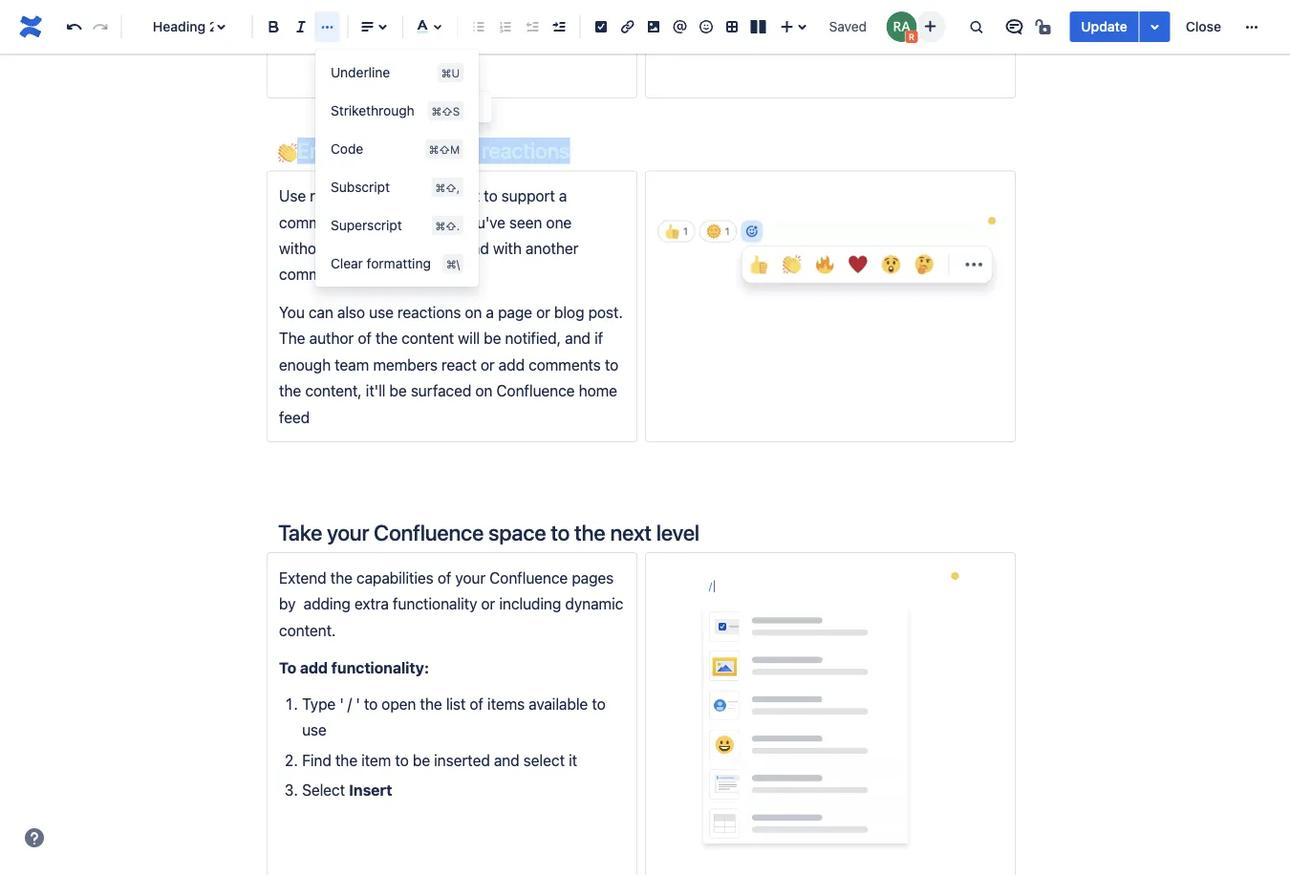 Task type: describe. For each thing, give the bounding box(es) containing it.
to inside you can also use reactions on a page or blog post. the author of the content will be notified, and if enough team members react or add comments to the content, it'll be surfaced on confluence home feed
[[605, 356, 619, 374]]

heading 2
[[153, 19, 217, 34]]

:clap: image
[[278, 143, 297, 163]]

to right the /
[[364, 695, 378, 713]]

the up members
[[375, 329, 398, 347]]

can
[[309, 303, 333, 321]]

/
[[348, 695, 352, 713]]

indent tab image
[[547, 15, 570, 38]]

heading
[[153, 19, 206, 34]]

⌘⇧,
[[435, 181, 460, 194]]

⌘⇧.
[[435, 219, 460, 232]]

or left blog
[[536, 303, 550, 321]]

0 vertical spatial on
[[465, 303, 482, 321]]

ideas
[[381, 138, 432, 163]]

formatting
[[367, 256, 431, 271]]

author
[[309, 329, 354, 347]]

your inside extend the capabilities of your confluence pages by  adding extra functionality or including dynamic content.
[[455, 569, 486, 587]]

adding
[[304, 595, 351, 613]]

take
[[278, 520, 322, 546]]

type
[[302, 695, 336, 713]]

level
[[656, 520, 700, 546]]

1 ' from the left
[[340, 695, 344, 713]]

the
[[279, 329, 305, 347]]

insert
[[349, 781, 392, 799]]

list
[[446, 695, 466, 713]]

including
[[499, 595, 561, 613]]

comment.
[[279, 265, 348, 284]]

the right find
[[335, 751, 357, 769]]

find the item to be inserted and select it
[[302, 751, 577, 769]]

one
[[546, 213, 572, 231]]

use
[[279, 187, 306, 205]]

it'll
[[366, 382, 386, 400]]

clear
[[331, 256, 363, 271]]

select
[[302, 781, 345, 799]]

link image
[[616, 15, 639, 38]]

help image
[[23, 827, 46, 850]]

to inside the use reactions when you want to support a comment or acknowledge you've seen one without clogging up the thread with another comment.
[[484, 187, 498, 205]]

select insert
[[302, 781, 392, 799]]

acknowledge
[[366, 213, 457, 231]]

extend the capabilities of your confluence pages by  adding extra functionality or including dynamic content.
[[279, 569, 627, 639]]

no restrictions image
[[1033, 15, 1056, 38]]

comment button
[[373, 96, 484, 119]]

clear formatting
[[331, 256, 431, 271]]

saved
[[829, 19, 867, 34]]

dynamic
[[565, 595, 623, 613]]

post.
[[588, 303, 623, 321]]

enough
[[279, 356, 331, 374]]

endorse ideas with reactions
[[297, 138, 570, 163]]

reactions inside you can also use reactions on a page or blog post. the author of the content will be notified, and if enough team members react or add comments to the content, it'll be surfaced on confluence home feed
[[398, 303, 461, 321]]

extra
[[354, 595, 389, 613]]

open
[[382, 695, 416, 713]]

0 vertical spatial your
[[327, 520, 369, 546]]

comment
[[411, 99, 472, 115]]

⌘\
[[446, 257, 460, 270]]

item
[[361, 751, 391, 769]]

layouts image
[[747, 15, 770, 38]]

close button
[[1174, 11, 1233, 42]]

content,
[[305, 382, 362, 400]]

undo ⌘z image
[[63, 15, 86, 38]]

comment
[[279, 213, 344, 231]]

bullet list ⌘⇧8 image
[[467, 15, 490, 38]]

update button
[[1070, 11, 1139, 42]]

use reactions when you want to support a comment or acknowledge you've seen one without clogging up the thread with another comment.
[[279, 187, 582, 284]]

close
[[1186, 19, 1221, 34]]

extend
[[279, 569, 326, 587]]

heading 2 button
[[130, 6, 244, 48]]

want
[[447, 187, 480, 205]]

type ' / ' to open the list of items available to use
[[302, 695, 610, 739]]

reactions inside the use reactions when you want to support a comment or acknowledge you've seen one without clogging up the thread with another comment.
[[310, 187, 373, 205]]

to
[[279, 659, 296, 677]]

0 horizontal spatial with
[[436, 138, 477, 163]]

action item image
[[590, 15, 613, 38]]

without
[[279, 239, 330, 257]]

up
[[397, 239, 415, 257]]

emoji image
[[695, 15, 718, 38]]

table image
[[721, 15, 744, 38]]

ruby anderson image
[[886, 11, 917, 42]]

capabilities
[[356, 569, 434, 587]]

home
[[579, 382, 617, 400]]

1 horizontal spatial be
[[413, 751, 430, 769]]

align left image
[[356, 15, 379, 38]]

subscript
[[331, 179, 390, 195]]

content
[[402, 329, 454, 347]]

group containing underline
[[315, 54, 479, 283]]

you
[[279, 303, 305, 321]]

blog
[[554, 303, 584, 321]]

use inside you can also use reactions on a page or blog post. the author of the content will be notified, and if enough team members react or add comments to the content, it'll be surfaced on confluence home feed
[[369, 303, 394, 321]]

comments
[[529, 356, 601, 374]]

to right available
[[592, 695, 606, 713]]

space
[[489, 520, 546, 546]]

1 vertical spatial add
[[300, 659, 328, 677]]

a inside the use reactions when you want to support a comment or acknowledge you've seen one without clogging up the thread with another comment.
[[559, 187, 567, 205]]

italic ⌘i image
[[290, 15, 312, 38]]

page
[[498, 303, 532, 321]]

the inside the use reactions when you want to support a comment or acknowledge you've seen one without clogging up the thread with another comment.
[[419, 239, 441, 257]]

code
[[331, 141, 363, 157]]



Task type: locate. For each thing, give the bounding box(es) containing it.
of inside you can also use reactions on a page or blog post. the author of the content will be notified, and if enough team members react or add comments to the content, it'll be surfaced on confluence home feed
[[358, 329, 372, 347]]

thread
[[445, 239, 489, 257]]

of inside type ' / ' to open the list of items available to use
[[470, 695, 484, 713]]

the inside extend the capabilities of your confluence pages by  adding extra functionality or including dynamic content.
[[330, 569, 353, 587]]

confluence up including
[[489, 569, 568, 587]]

1 horizontal spatial and
[[565, 329, 591, 347]]

0 horizontal spatial use
[[302, 721, 327, 739]]

mention image
[[668, 15, 691, 38]]

0 vertical spatial reactions
[[482, 138, 570, 163]]

2 vertical spatial reactions
[[398, 303, 461, 321]]

0 vertical spatial add
[[499, 356, 525, 374]]

0 horizontal spatial add
[[300, 659, 328, 677]]

take your confluence space to the next level
[[278, 520, 700, 546]]

1 vertical spatial use
[[302, 721, 327, 739]]

with inside the use reactions when you want to support a comment or acknowledge you've seen one without clogging up the thread with another comment.
[[493, 239, 522, 257]]

your right "take"
[[327, 520, 369, 546]]

:clap: image
[[278, 143, 297, 163]]

' left the /
[[340, 695, 344, 713]]

0 horizontal spatial reactions
[[310, 187, 373, 205]]

reactions up content at the top left of page
[[398, 303, 461, 321]]

numbered list ⌘⇧7 image
[[494, 15, 517, 38]]

team
[[335, 356, 369, 374]]

items
[[487, 695, 525, 713]]

seen
[[509, 213, 542, 231]]

find and replace image
[[965, 15, 988, 38]]

comment icon image
[[1003, 15, 1026, 38]]

it
[[569, 751, 577, 769]]

0 horizontal spatial of
[[358, 329, 372, 347]]

the left 'next'
[[575, 520, 606, 546]]

pages
[[572, 569, 614, 587]]

2 vertical spatial confluence
[[489, 569, 568, 587]]

a left "page" in the top of the page
[[486, 303, 494, 321]]

0 horizontal spatial '
[[340, 695, 344, 713]]

reactions up superscript
[[310, 187, 373, 205]]

or inside the use reactions when you want to support a comment or acknowledge you've seen one without clogging up the thread with another comment.
[[348, 213, 362, 231]]

more image
[[1241, 15, 1263, 38]]

⌘u
[[441, 66, 460, 79]]

next
[[610, 520, 652, 546]]

confluence down 'comments'
[[496, 382, 575, 400]]

a
[[559, 187, 567, 205], [486, 303, 494, 321]]

clogging
[[334, 239, 393, 257]]

1 vertical spatial your
[[455, 569, 486, 587]]

1 horizontal spatial of
[[438, 569, 451, 587]]

2 ' from the left
[[356, 695, 360, 713]]

and left select
[[494, 751, 520, 769]]

1 horizontal spatial use
[[369, 303, 394, 321]]

your
[[327, 520, 369, 546], [455, 569, 486, 587]]

0 vertical spatial confluence
[[496, 382, 575, 400]]

confluence up capabilities on the left bottom of page
[[374, 520, 484, 546]]

or left including
[[481, 595, 495, 613]]

to right item on the left bottom of page
[[395, 751, 409, 769]]

select
[[524, 751, 565, 769]]

superscript
[[331, 217, 402, 233]]

update
[[1081, 19, 1128, 34]]

members
[[373, 356, 438, 374]]

0 vertical spatial and
[[565, 329, 591, 347]]

by
[[279, 595, 296, 613]]

content.
[[279, 621, 336, 639]]

of
[[358, 329, 372, 347], [438, 569, 451, 587], [470, 695, 484, 713]]

more formatting image
[[316, 15, 339, 38]]

with down 'seen'
[[493, 239, 522, 257]]

use down type
[[302, 721, 327, 739]]

confluence image
[[15, 11, 46, 42], [15, 11, 46, 42]]

or up clogging
[[348, 213, 362, 231]]

feed
[[279, 408, 310, 426]]

your up functionality
[[455, 569, 486, 587]]

underline
[[331, 65, 390, 80]]

to up home
[[605, 356, 619, 374]]

and inside you can also use reactions on a page or blog post. the author of the content will be notified, and if enough team members react or add comments to the content, it'll be surfaced on confluence home feed
[[565, 329, 591, 347]]

0 horizontal spatial a
[[486, 303, 494, 321]]

1 vertical spatial on
[[475, 382, 493, 400]]

⌘⇧m
[[429, 142, 460, 156]]

invite to edit image
[[919, 15, 942, 38]]

be right it'll
[[389, 382, 407, 400]]

functionality
[[393, 595, 477, 613]]

functionality:
[[331, 659, 429, 677]]

be left inserted
[[413, 751, 430, 769]]

of up team
[[358, 329, 372, 347]]

0 horizontal spatial and
[[494, 751, 520, 769]]

adjust update settings image
[[1144, 15, 1167, 38]]

another
[[526, 239, 579, 257]]

to right want
[[484, 187, 498, 205]]

to right the space
[[551, 520, 570, 546]]

0 vertical spatial use
[[369, 303, 394, 321]]

of right "list"
[[470, 695, 484, 713]]

find
[[302, 751, 331, 769]]

add down notified,
[[499, 356, 525, 374]]

1 vertical spatial be
[[389, 382, 407, 400]]

2 vertical spatial be
[[413, 751, 430, 769]]

1 horizontal spatial with
[[493, 239, 522, 257]]

reactions up support
[[482, 138, 570, 163]]

group
[[315, 54, 479, 283]]

the right up
[[419, 239, 441, 257]]

of inside extend the capabilities of your confluence pages by  adding extra functionality or including dynamic content.
[[438, 569, 451, 587]]

when
[[377, 187, 414, 205]]

2
[[209, 19, 217, 34]]

available
[[529, 695, 588, 713]]

a inside you can also use reactions on a page or blog post. the author of the content will be notified, and if enough team members react or add comments to the content, it'll be surfaced on confluence home feed
[[486, 303, 494, 321]]

with up ⌘⇧,
[[436, 138, 477, 163]]

the up the adding
[[330, 569, 353, 587]]

1 vertical spatial and
[[494, 751, 520, 769]]

confluence inside extend the capabilities of your confluence pages by  adding extra functionality or including dynamic content.
[[489, 569, 568, 587]]

will
[[458, 329, 480, 347]]

add inside you can also use reactions on a page or blog post. the author of the content will be notified, and if enough team members react or add comments to the content, it'll be surfaced on confluence home feed
[[499, 356, 525, 374]]

surfaced
[[411, 382, 471, 400]]

0 vertical spatial be
[[484, 329, 501, 347]]

be right will
[[484, 329, 501, 347]]

0 horizontal spatial be
[[389, 382, 407, 400]]

strikethrough
[[331, 103, 415, 119]]

reactions
[[482, 138, 570, 163], [310, 187, 373, 205], [398, 303, 461, 321]]

add image, video, or file image
[[642, 15, 665, 38]]

' right the /
[[356, 695, 360, 713]]

notified,
[[505, 329, 561, 347]]

1 horizontal spatial a
[[559, 187, 567, 205]]

0 vertical spatial a
[[559, 187, 567, 205]]

1 vertical spatial of
[[438, 569, 451, 587]]

use
[[369, 303, 394, 321], [302, 721, 327, 739]]

on
[[465, 303, 482, 321], [475, 382, 493, 400]]

also
[[337, 303, 365, 321]]

of up functionality
[[438, 569, 451, 587]]

bold ⌘b image
[[263, 15, 285, 38]]

react
[[441, 356, 477, 374]]

add
[[499, 356, 525, 374], [300, 659, 328, 677]]

2 horizontal spatial be
[[484, 329, 501, 347]]

or
[[348, 213, 362, 231], [536, 303, 550, 321], [481, 356, 495, 374], [481, 595, 495, 613]]

'
[[340, 695, 344, 713], [356, 695, 360, 713]]

support
[[502, 187, 555, 205]]

1 horizontal spatial reactions
[[398, 303, 461, 321]]

confluence inside you can also use reactions on a page or blog post. the author of the content will be notified, and if enough team members react or add comments to the content, it'll be surfaced on confluence home feed
[[496, 382, 575, 400]]

or inside extend the capabilities of your confluence pages by  adding extra functionality or including dynamic content.
[[481, 595, 495, 613]]

1 vertical spatial confluence
[[374, 520, 484, 546]]

and left if
[[565, 329, 591, 347]]

the up feed
[[279, 382, 301, 400]]

1 horizontal spatial your
[[455, 569, 486, 587]]

you've
[[460, 213, 505, 231]]

a up one in the left of the page
[[559, 187, 567, 205]]

or right react
[[481, 356, 495, 374]]

the inside type ' / ' to open the list of items available to use
[[420, 695, 442, 713]]

use right also
[[369, 303, 394, 321]]

outdent ⇧tab image
[[521, 15, 544, 38]]

be
[[484, 329, 501, 347], [389, 382, 407, 400], [413, 751, 430, 769]]

add right the to
[[300, 659, 328, 677]]

redo ⌘⇧z image
[[89, 15, 112, 38]]

to add functionality:
[[279, 659, 429, 677]]

you can also use reactions on a page or blog post. the author of the content will be notified, and if enough team members react or add comments to the content, it'll be surfaced on confluence home feed
[[279, 303, 627, 426]]

on down react
[[475, 382, 493, 400]]

the left "list"
[[420, 695, 442, 713]]

1 vertical spatial a
[[486, 303, 494, 321]]

and
[[565, 329, 591, 347], [494, 751, 520, 769]]

inserted
[[434, 751, 490, 769]]

comment image
[[384, 96, 407, 119]]

use inside type ' / ' to open the list of items available to use
[[302, 721, 327, 739]]

2 vertical spatial of
[[470, 695, 484, 713]]

on up will
[[465, 303, 482, 321]]

1 vertical spatial reactions
[[310, 187, 373, 205]]

2 horizontal spatial of
[[470, 695, 484, 713]]

0 vertical spatial of
[[358, 329, 372, 347]]

1 vertical spatial with
[[493, 239, 522, 257]]

0 vertical spatial with
[[436, 138, 477, 163]]

if
[[595, 329, 603, 347]]

0 horizontal spatial your
[[327, 520, 369, 546]]

1 horizontal spatial add
[[499, 356, 525, 374]]

you
[[418, 187, 443, 205]]

⌘⇧s
[[432, 104, 460, 118]]

2 horizontal spatial reactions
[[482, 138, 570, 163]]

endorse
[[297, 138, 376, 163]]

with
[[436, 138, 477, 163], [493, 239, 522, 257]]

1 horizontal spatial '
[[356, 695, 360, 713]]



Task type: vqa. For each thing, say whether or not it's contained in the screenshot.
open image
no



